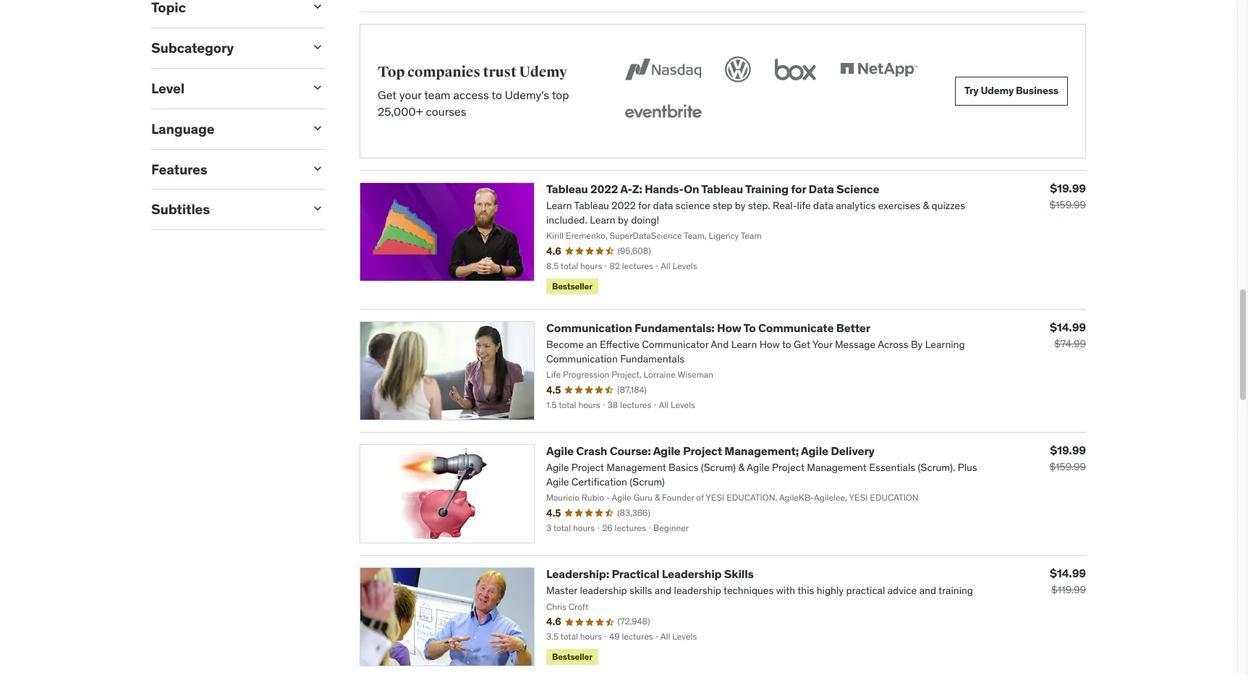 Task type: vqa. For each thing, say whether or not it's contained in the screenshot.


Task type: describe. For each thing, give the bounding box(es) containing it.
business
[[1016, 84, 1059, 97]]

leadership:
[[546, 567, 609, 581]]

small image for subcategory
[[310, 40, 325, 54]]

subcategory
[[151, 39, 234, 57]]

level
[[151, 80, 184, 97]]

on
[[684, 181, 699, 196]]

delivery
[[831, 444, 875, 458]]

udemy's
[[505, 88, 549, 102]]

$14.99 for leadership: practical leadership skills
[[1050, 566, 1086, 580]]

$119.99
[[1052, 583, 1086, 596]]

$74.99
[[1055, 337, 1086, 350]]

language
[[151, 120, 214, 137]]

agile crash course: agile project management; agile delivery link
[[546, 444, 875, 458]]

top
[[378, 63, 405, 81]]

access
[[453, 88, 489, 102]]

skills
[[724, 567, 754, 581]]

$159.99 for agile crash course: agile project management; agile delivery
[[1050, 460, 1086, 473]]

trust
[[483, 63, 517, 81]]

features button
[[151, 160, 299, 178]]

your
[[400, 88, 422, 102]]

communication
[[546, 321, 632, 335]]

subtitles
[[151, 201, 210, 218]]

2022
[[591, 181, 618, 196]]

subcategory button
[[151, 39, 299, 57]]

volkswagen image
[[722, 53, 754, 85]]

try udemy business link
[[955, 77, 1068, 105]]

eventbrite image
[[622, 97, 705, 129]]

tableau 2022 a-z: hands-on tableau training for data science link
[[546, 181, 880, 196]]

25,000+
[[378, 104, 423, 118]]

leadership: practical leadership skills link
[[546, 567, 754, 581]]

better
[[836, 321, 871, 335]]

for
[[791, 181, 806, 196]]

1 agile from the left
[[546, 444, 574, 458]]

management;
[[725, 444, 799, 458]]

$14.99 $119.99
[[1050, 566, 1086, 596]]

$19.99 for tableau 2022 a-z: hands-on tableau training for data science
[[1050, 181, 1086, 195]]

2 agile from the left
[[653, 444, 681, 458]]

how
[[717, 321, 742, 335]]

$159.99 for tableau 2022 a-z: hands-on tableau training for data science
[[1050, 198, 1086, 211]]

nasdaq image
[[622, 53, 705, 85]]

2 small image from the top
[[310, 121, 325, 135]]

communication fundamentals: how to communicate better
[[546, 321, 871, 335]]

level button
[[151, 80, 299, 97]]

small image for level
[[310, 80, 325, 95]]

training
[[745, 181, 789, 196]]



Task type: locate. For each thing, give the bounding box(es) containing it.
get
[[378, 88, 397, 102]]

a-
[[620, 181, 632, 196]]

$14.99 $74.99
[[1050, 320, 1086, 350]]

udemy right try
[[981, 84, 1014, 97]]

crash
[[576, 444, 607, 458]]

$19.99 $159.99 for agile crash course: agile project management; agile delivery
[[1050, 443, 1086, 473]]

3 small image from the top
[[310, 161, 325, 176]]

1 small image from the top
[[310, 0, 325, 14]]

udemy inside "try udemy business" link
[[981, 84, 1014, 97]]

tableau left "2022"
[[546, 181, 588, 196]]

practical
[[612, 567, 660, 581]]

2 tableau from the left
[[702, 181, 743, 196]]

1 $14.99 from the top
[[1050, 320, 1086, 334]]

small image
[[310, 0, 325, 14], [310, 121, 325, 135]]

communication fundamentals: how to communicate better link
[[546, 321, 871, 335]]

communicate
[[758, 321, 834, 335]]

1 vertical spatial udemy
[[981, 84, 1014, 97]]

small image for features
[[310, 161, 325, 176]]

0 horizontal spatial udemy
[[519, 63, 567, 81]]

1 horizontal spatial agile
[[653, 444, 681, 458]]

subtitles button
[[151, 201, 299, 218]]

tableau
[[546, 181, 588, 196], [702, 181, 743, 196]]

team
[[424, 88, 451, 102]]

1 $19.99 from the top
[[1050, 181, 1086, 195]]

1 horizontal spatial udemy
[[981, 84, 1014, 97]]

tableau right on
[[702, 181, 743, 196]]

$14.99 up $74.99
[[1050, 320, 1086, 334]]

$159.99
[[1050, 198, 1086, 211], [1050, 460, 1086, 473]]

0 vertical spatial small image
[[310, 0, 325, 14]]

try
[[965, 84, 979, 97]]

0 vertical spatial $19.99 $159.99
[[1050, 181, 1086, 211]]

tableau 2022 a-z: hands-on tableau training for data science
[[546, 181, 880, 196]]

agile left the delivery
[[801, 444, 829, 458]]

$19.99 $159.99 for tableau 2022 a-z: hands-on tableau training for data science
[[1050, 181, 1086, 211]]

agile left crash
[[546, 444, 574, 458]]

agile left project
[[653, 444, 681, 458]]

2 horizontal spatial agile
[[801, 444, 829, 458]]

$14.99 for communication fundamentals: how to communicate better
[[1050, 320, 1086, 334]]

4 small image from the top
[[310, 202, 325, 216]]

1 small image from the top
[[310, 40, 325, 54]]

1 vertical spatial $14.99
[[1050, 566, 1086, 580]]

0 vertical spatial $14.99
[[1050, 320, 1086, 334]]

features
[[151, 160, 207, 178]]

small image
[[310, 40, 325, 54], [310, 80, 325, 95], [310, 161, 325, 176], [310, 202, 325, 216]]

0 horizontal spatial tableau
[[546, 181, 588, 196]]

leadership
[[662, 567, 722, 581]]

agile
[[546, 444, 574, 458], [653, 444, 681, 458], [801, 444, 829, 458]]

1 $159.99 from the top
[[1050, 198, 1086, 211]]

1 horizontal spatial tableau
[[702, 181, 743, 196]]

hands-
[[645, 181, 684, 196]]

0 vertical spatial $19.99
[[1050, 181, 1086, 195]]

2 small image from the top
[[310, 80, 325, 95]]

2 $159.99 from the top
[[1050, 460, 1086, 473]]

box image
[[772, 53, 820, 85]]

courses
[[426, 104, 467, 118]]

2 $19.99 from the top
[[1050, 443, 1086, 457]]

data
[[809, 181, 834, 196]]

1 vertical spatial small image
[[310, 121, 325, 135]]

top companies trust udemy get your team access to udemy's top 25,000+ courses
[[378, 63, 569, 118]]

top
[[552, 88, 569, 102]]

companies
[[408, 63, 481, 81]]

netapp image
[[837, 53, 921, 85]]

language button
[[151, 120, 299, 137]]

0 vertical spatial udemy
[[519, 63, 567, 81]]

course:
[[610, 444, 651, 458]]

science
[[837, 181, 880, 196]]

agile crash course: agile project management; agile delivery
[[546, 444, 875, 458]]

udemy inside the top companies trust udemy get your team access to udemy's top 25,000+ courses
[[519, 63, 567, 81]]

z:
[[632, 181, 642, 196]]

1 vertical spatial $19.99
[[1050, 443, 1086, 457]]

$14.99
[[1050, 320, 1086, 334], [1050, 566, 1086, 580]]

udemy up udemy's
[[519, 63, 567, 81]]

leadership: practical leadership skills
[[546, 567, 754, 581]]

0 horizontal spatial agile
[[546, 444, 574, 458]]

udemy
[[519, 63, 567, 81], [981, 84, 1014, 97]]

2 $14.99 from the top
[[1050, 566, 1086, 580]]

$19.99 $159.99
[[1050, 181, 1086, 211], [1050, 443, 1086, 473]]

fundamentals:
[[635, 321, 715, 335]]

2 $19.99 $159.99 from the top
[[1050, 443, 1086, 473]]

to
[[492, 88, 502, 102]]

1 tableau from the left
[[546, 181, 588, 196]]

$19.99 for agile crash course: agile project management; agile delivery
[[1050, 443, 1086, 457]]

$14.99 up the $119.99
[[1050, 566, 1086, 580]]

0 vertical spatial $159.99
[[1050, 198, 1086, 211]]

$19.99
[[1050, 181, 1086, 195], [1050, 443, 1086, 457]]

3 agile from the left
[[801, 444, 829, 458]]

try udemy business
[[965, 84, 1059, 97]]

to
[[744, 321, 756, 335]]

1 vertical spatial $159.99
[[1050, 460, 1086, 473]]

small image for subtitles
[[310, 202, 325, 216]]

1 $19.99 $159.99 from the top
[[1050, 181, 1086, 211]]

1 vertical spatial $19.99 $159.99
[[1050, 443, 1086, 473]]

project
[[683, 444, 722, 458]]



